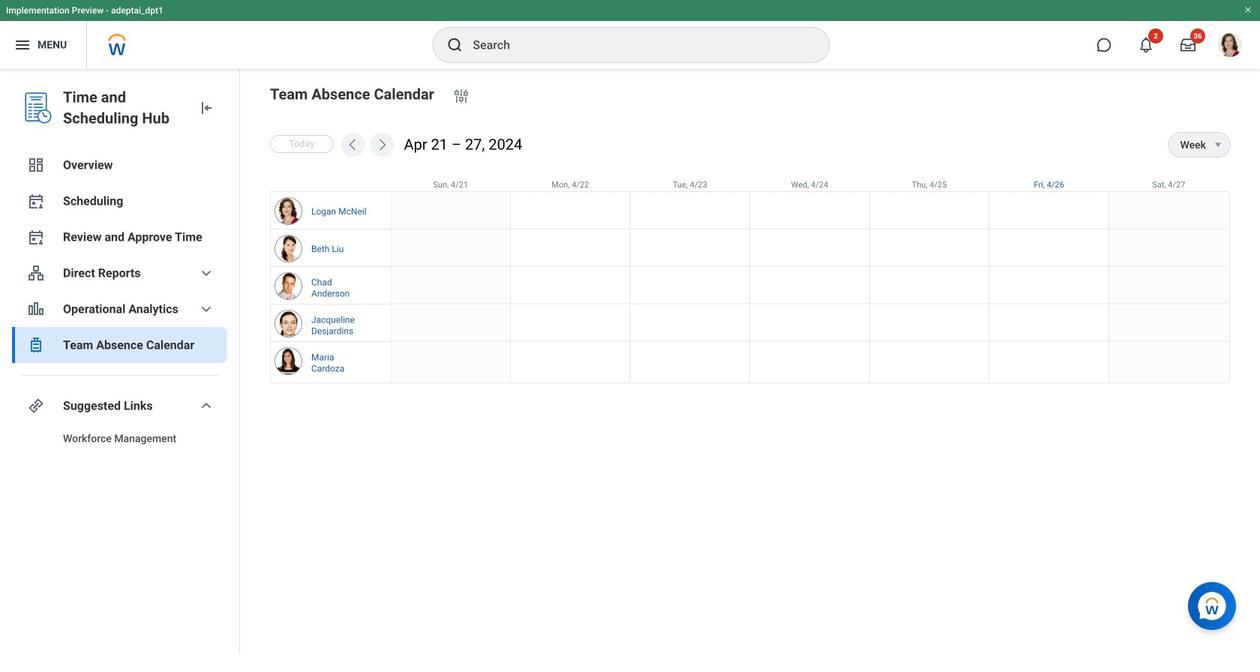 Task type: vqa. For each thing, say whether or not it's contained in the screenshot.
chevron right image
yes



Task type: locate. For each thing, give the bounding box(es) containing it.
2 chevron down small image from the top
[[197, 300, 215, 318]]

chevron down small image
[[197, 264, 215, 282], [197, 300, 215, 318]]

chevron down small image for view team icon
[[197, 264, 215, 282]]

change selection image
[[453, 87, 471, 105]]

caret down image
[[1210, 139, 1228, 151]]

time and scheduling hub element
[[63, 87, 185, 129]]

task timeoff image
[[27, 336, 45, 354]]

0 vertical spatial chevron down small image
[[197, 264, 215, 282]]

Search Workday  search field
[[473, 29, 799, 62]]

navigation pane region
[[0, 69, 240, 654]]

notifications large image
[[1139, 38, 1154, 53]]

chevron right image
[[375, 137, 390, 152]]

inbox large image
[[1181, 38, 1196, 53]]

1 chevron down small image from the top
[[197, 264, 215, 282]]

profile logan mcneil image
[[1219, 33, 1243, 60]]

link image
[[27, 397, 45, 415]]

chevron down small image
[[197, 397, 215, 415]]

banner
[[0, 0, 1261, 69]]

1 vertical spatial chevron down small image
[[197, 300, 215, 318]]



Task type: describe. For each thing, give the bounding box(es) containing it.
calendar user solid image
[[27, 192, 45, 210]]

chevron down small image for chart image
[[197, 300, 215, 318]]

dashboard image
[[27, 156, 45, 174]]

transformation import image
[[197, 99, 215, 117]]

calendar user solid image
[[27, 228, 45, 246]]

justify image
[[14, 36, 32, 54]]

chart image
[[27, 300, 45, 318]]

view team image
[[27, 264, 45, 282]]

close environment banner image
[[1244, 5, 1253, 14]]

chevron left image
[[346, 137, 361, 152]]

search image
[[446, 36, 464, 54]]



